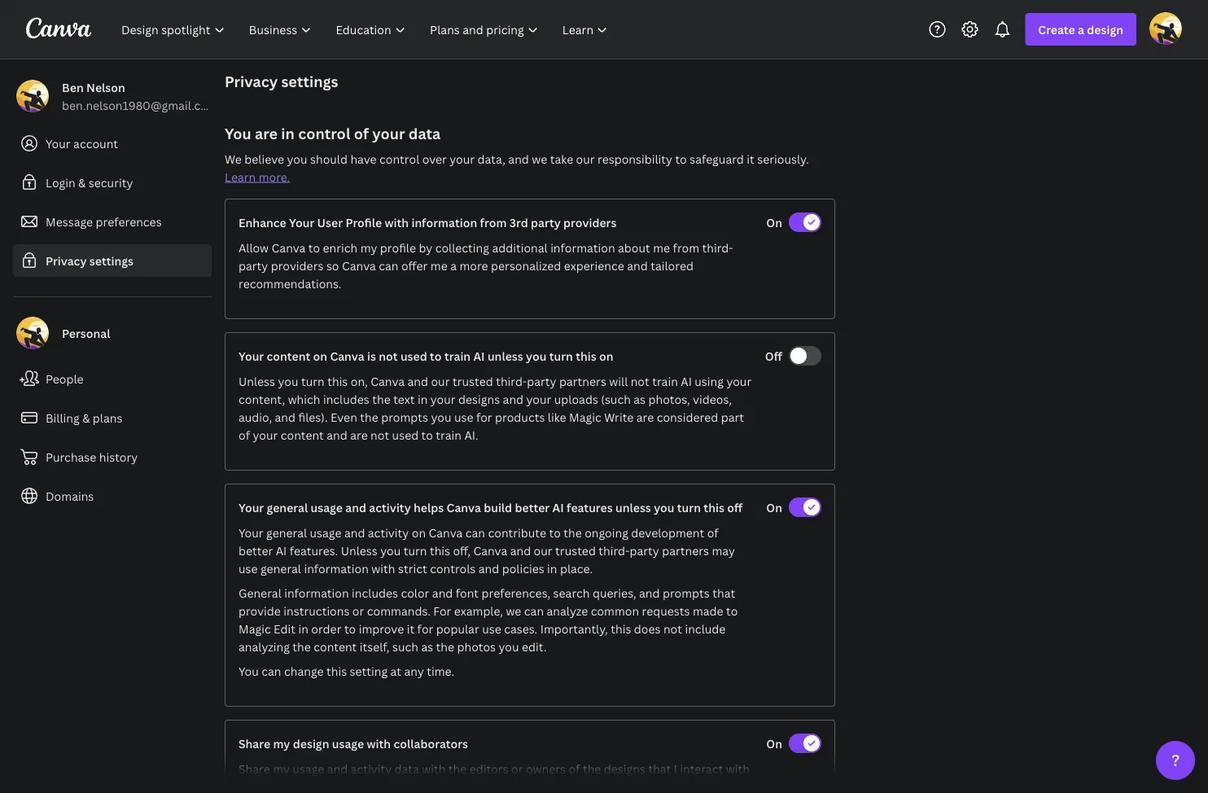 Task type: locate. For each thing, give the bounding box(es) containing it.
prompts inside the unless you turn this on, canva and our trusted third-party partners will not train ai using your content, which includes the text in your designs and your uploads (such as photos, videos, audio, and files). even the prompts you use for products like magic write are considered part of your content and are not used to train ai.
[[381, 409, 428, 425]]

me down by
[[431, 258, 448, 273]]

1 vertical spatial activity
[[368, 525, 409, 540]]

you up products
[[526, 348, 547, 364]]

from left 3rd
[[480, 215, 507, 230]]

third-
[[702, 240, 733, 255], [496, 373, 527, 389], [599, 543, 630, 558]]

your right over
[[450, 151, 475, 167]]

on for share my usage and activity data with the editors or owners of the designs that i interact with via design insights.
[[766, 736, 782, 751]]

design inside dropdown button
[[1087, 22, 1124, 37]]

change
[[284, 663, 324, 679]]

1 on from the top
[[766, 215, 782, 230]]

1 vertical spatial general
[[266, 525, 307, 540]]

1 horizontal spatial it
[[747, 151, 755, 167]]

0 horizontal spatial third-
[[496, 373, 527, 389]]

billing
[[46, 410, 80, 425]]

me
[[653, 240, 670, 255], [431, 258, 448, 273]]

0 horizontal spatial partners
[[559, 373, 607, 389]]

our down your content on canva is not used to train ai unless you turn this on
[[431, 373, 450, 389]]

0 horizontal spatial trusted
[[453, 373, 493, 389]]

1 vertical spatial magic
[[239, 621, 271, 636]]

control inside we believe you should have control over your data, and we take our responsibility to safeguard it seriously. learn more.
[[379, 151, 420, 167]]

content
[[267, 348, 310, 364], [281, 427, 324, 443], [314, 639, 357, 654]]

0 horizontal spatial that
[[648, 761, 671, 776]]

0 vertical spatial as
[[634, 391, 646, 407]]

0 horizontal spatial our
[[431, 373, 450, 389]]

trusted down your content on canva is not used to train ai unless you turn this on
[[453, 373, 493, 389]]

unless inside your general usage and activity on canva can contribute to the ongoing development of better ai features. unless you turn this off, canva and our trusted third-party partners may use general information with strict controls and policies in place.
[[341, 543, 378, 558]]

1 share from the top
[[239, 736, 270, 751]]

1 horizontal spatial unless
[[616, 500, 651, 515]]

0 horizontal spatial privacy settings
[[46, 253, 134, 268]]

2 vertical spatial content
[[314, 639, 357, 654]]

text
[[393, 391, 415, 407]]

popular
[[436, 621, 479, 636]]

not inside "general information includes color and font preferences, search queries, and prompts that provide instructions or commands. for example, we can analyze common requests made to magic edit in order to improve it for popular use cases. importantly, this does not include analyzing the content itself, such as the photos you edit."
[[664, 621, 682, 636]]

can up off,
[[466, 525, 485, 540]]

2 horizontal spatial our
[[576, 151, 595, 167]]

train up the unless you turn this on, canva and our trusted third-party partners will not train ai using your content, which includes the text in your designs and your uploads (such as photos, videos, audio, and files). even the prompts you use for products like magic write are considered part of your content and are not used to train ai.
[[444, 348, 471, 364]]

1 horizontal spatial magic
[[569, 409, 602, 425]]

1 vertical spatial as
[[421, 639, 433, 654]]

0 horizontal spatial or
[[352, 603, 364, 618]]

1 vertical spatial or
[[511, 761, 523, 776]]

1 vertical spatial my
[[273, 736, 290, 751]]

can inside your general usage and activity on canva can contribute to the ongoing development of better ai features. unless you turn this off, canva and our trusted third-party partners may use general information with strict controls and policies in place.
[[466, 525, 485, 540]]

used
[[401, 348, 427, 364], [392, 427, 419, 443]]

not
[[379, 348, 398, 364], [631, 373, 650, 389], [371, 427, 389, 443], [664, 621, 682, 636]]

for down for
[[417, 621, 433, 636]]

2 on from the top
[[766, 500, 782, 515]]

improve
[[359, 621, 404, 636]]

0 vertical spatial privacy settings
[[225, 71, 338, 91]]

which
[[288, 391, 320, 407]]

includes up commands.
[[352, 585, 398, 601]]

share inside share my usage and activity data with the editors or owners of the designs that i interact with via design insights.
[[239, 761, 270, 776]]

our up the policies
[[534, 543, 553, 558]]

you up more.
[[287, 151, 307, 167]]

canva down enrich
[[342, 258, 376, 273]]

your for your general usage and activity helps canva build better ai features unless you turn this off
[[239, 500, 264, 515]]

1 horizontal spatial partners
[[662, 543, 709, 558]]

our inside your general usage and activity on canva can contribute to the ongoing development of better ai features. unless you turn this off, canva and our trusted third-party partners may use general information with strict controls and policies in place.
[[534, 543, 553, 558]]

0 vertical spatial better
[[515, 500, 550, 515]]

1 horizontal spatial on
[[412, 525, 426, 540]]

you inside we believe you should have control over your data, and we take our responsibility to safeguard it seriously. learn more.
[[287, 151, 307, 167]]

take
[[550, 151, 573, 167]]

my
[[360, 240, 377, 255], [273, 736, 290, 751], [273, 761, 290, 776]]

0 vertical spatial me
[[653, 240, 670, 255]]

1 vertical spatial we
[[506, 603, 521, 618]]

experience
[[564, 258, 624, 273]]

uploads
[[554, 391, 598, 407]]

0 vertical spatial magic
[[569, 409, 602, 425]]

the left editors
[[448, 761, 467, 776]]

2 vertical spatial train
[[436, 427, 462, 443]]

you inside your general usage and activity on canva can contribute to the ongoing development of better ai features. unless you turn this off, canva and our trusted third-party partners may use general information with strict controls and policies in place.
[[380, 543, 401, 558]]

0 vertical spatial control
[[298, 123, 350, 143]]

that up made
[[713, 585, 735, 601]]

2 horizontal spatial third-
[[702, 240, 733, 255]]

a
[[1078, 22, 1085, 37], [450, 258, 457, 273]]

magic down provide
[[239, 621, 271, 636]]

1 horizontal spatial privacy settings
[[225, 71, 338, 91]]

usage inside your general usage and activity on canva can contribute to the ongoing development of better ai features. unless you turn this off, canva and our trusted third-party partners may use general information with strict controls and policies in place.
[[310, 525, 342, 540]]

usage for data
[[293, 761, 324, 776]]

on for allow canva to enrich my profile by collecting additional information about me from third- party providers so canva can offer me a more personalized experience and tailored recommendations.
[[766, 215, 782, 230]]

general
[[239, 585, 282, 601]]

1 vertical spatial unless
[[341, 543, 378, 558]]

1 vertical spatial data
[[395, 761, 419, 776]]

1 vertical spatial providers
[[271, 258, 324, 273]]

activity left helps
[[369, 500, 411, 515]]

content,
[[239, 391, 285, 407]]

and inside share my usage and activity data with the editors or owners of the designs that i interact with via design insights.
[[327, 761, 348, 776]]

data up over
[[409, 123, 441, 143]]

in
[[281, 123, 295, 143], [418, 391, 428, 407], [547, 561, 557, 576], [298, 621, 309, 636]]

magic inside "general information includes color and font preferences, search queries, and prompts that provide instructions or commands. for example, we can analyze common requests made to magic edit in order to improve it for popular use cases. importantly, this does not include analyzing the content itself, such as the photos you edit."
[[239, 621, 271, 636]]

1 horizontal spatial trusted
[[555, 543, 596, 558]]

editors
[[470, 761, 509, 776]]

ben
[[62, 79, 84, 95]]

this inside "general information includes color and font preferences, search queries, and prompts that provide instructions or commands. for example, we can analyze common requests made to magic edit in order to improve it for popular use cases. importantly, this does not include analyzing the content itself, such as the photos you edit."
[[611, 621, 631, 636]]

not right will
[[631, 373, 650, 389]]

as right (such
[[634, 391, 646, 407]]

0 horizontal spatial as
[[421, 639, 433, 654]]

providers up recommendations.
[[271, 258, 324, 273]]

share my usage and activity data with the editors or owners of the designs that i interact with via design insights.
[[239, 761, 750, 793]]

use inside your general usage and activity on canva can contribute to the ongoing development of better ai features. unless you turn this off, canva and our trusted third-party partners may use general information with strict controls and policies in place.
[[239, 561, 258, 576]]

0 vertical spatial share
[[239, 736, 270, 751]]

0 horizontal spatial design
[[293, 736, 329, 751]]

settings
[[281, 71, 338, 91], [89, 253, 134, 268]]

0 vertical spatial trusted
[[453, 373, 493, 389]]

general for your general usage and activity helps canva build better ai features unless you turn this off
[[267, 500, 308, 515]]

security
[[89, 175, 133, 190]]

your up have
[[372, 123, 405, 143]]

use up general
[[239, 561, 258, 576]]

ben nelson ben.nelson1980@gmail.com
[[62, 79, 218, 113]]

1 vertical spatial third-
[[496, 373, 527, 389]]

ai.
[[464, 427, 479, 443]]

interact
[[680, 761, 723, 776]]

share my design usage with collaborators
[[239, 736, 468, 751]]

unless inside the unless you turn this on, canva and our trusted third-party partners will not train ai using your content, which includes the text in your designs and your uploads (such as photos, videos, audio, and files). even the prompts you use for products like magic write are considered part of your content and are not used to train ai.
[[239, 373, 275, 389]]

edit
[[274, 621, 296, 636]]

canva right off,
[[473, 543, 507, 558]]

activity inside share my usage and activity data with the editors or owners of the designs that i interact with via design insights.
[[351, 761, 392, 776]]

to left enrich
[[308, 240, 320, 255]]

me up tailored
[[653, 240, 670, 255]]

0 vertical spatial unless
[[239, 373, 275, 389]]

used right is
[[401, 348, 427, 364]]

queries,
[[593, 585, 636, 601]]

1 vertical spatial better
[[239, 543, 273, 558]]

1 horizontal spatial control
[[379, 151, 420, 167]]

2 vertical spatial are
[[350, 427, 368, 443]]

3rd
[[509, 215, 528, 230]]

1 vertical spatial design
[[293, 736, 329, 751]]

designs left i
[[604, 761, 646, 776]]

2 vertical spatial activity
[[351, 761, 392, 776]]

this left the on,
[[327, 373, 348, 389]]

can inside "general information includes color and font preferences, search queries, and prompts that provide instructions or commands. for example, we can analyze common requests made to magic edit in order to improve it for popular use cases. importantly, this does not include analyzing the content itself, such as the photos you edit."
[[524, 603, 544, 618]]

control left over
[[379, 151, 420, 167]]

can up cases.
[[524, 603, 544, 618]]

privacy settings down message preferences
[[46, 253, 134, 268]]

privacy up "believe" at the left top of page
[[225, 71, 278, 91]]

turn inside the unless you turn this on, canva and our trusted third-party partners will not train ai using your content, which includes the text in your designs and your uploads (such as photos, videos, audio, and files). even the prompts you use for products like magic write are considered part of your content and are not used to train ai.
[[301, 373, 325, 389]]

0 vertical spatial on
[[766, 215, 782, 230]]

2 horizontal spatial are
[[637, 409, 654, 425]]

tailored
[[651, 258, 694, 273]]

this down common
[[611, 621, 631, 636]]

content down order
[[314, 639, 357, 654]]

unless up content, on the left
[[239, 373, 275, 389]]

additional
[[492, 240, 548, 255]]

1 horizontal spatial from
[[673, 240, 700, 255]]

your
[[372, 123, 405, 143], [450, 151, 475, 167], [727, 373, 752, 389], [431, 391, 456, 407], [526, 391, 552, 407], [253, 427, 278, 443]]

unless right features.
[[341, 543, 378, 558]]

1 vertical spatial settings
[[89, 253, 134, 268]]

such
[[392, 639, 418, 654]]

turn inside your general usage and activity on canva can contribute to the ongoing development of better ai features. unless you turn this off, canva and our trusted third-party partners may use general information with strict controls and policies in place.
[[404, 543, 427, 558]]

0 vertical spatial content
[[267, 348, 310, 364]]

with down 'collaborators'
[[422, 761, 446, 776]]

trusted up place.
[[555, 543, 596, 558]]

to inside allow canva to enrich my profile by collecting additional information about me from third- party providers so canva can offer me a more personalized experience and tailored recommendations.
[[308, 240, 320, 255]]

my inside share my usage and activity data with the editors or owners of the designs that i interact with via design insights.
[[273, 761, 290, 776]]

top level navigation element
[[111, 13, 622, 46]]

0 vertical spatial used
[[401, 348, 427, 364]]

1 vertical spatial on
[[766, 500, 782, 515]]

data inside share my usage and activity data with the editors or owners of the designs that i interact with via design insights.
[[395, 761, 419, 776]]

of
[[354, 123, 369, 143], [239, 427, 250, 443], [707, 525, 719, 540], [569, 761, 580, 776]]

0 vertical spatial prompts
[[381, 409, 428, 425]]

2 share from the top
[[239, 761, 270, 776]]

example,
[[454, 603, 503, 618]]

your for your account
[[46, 136, 71, 151]]

1 horizontal spatial are
[[350, 427, 368, 443]]

control up should on the top
[[298, 123, 350, 143]]

of up may on the right of page
[[707, 525, 719, 540]]

1 vertical spatial content
[[281, 427, 324, 443]]

includes
[[323, 391, 370, 407], [352, 585, 398, 601]]

our right take
[[576, 151, 595, 167]]

for up the ai.
[[476, 409, 492, 425]]

login & security
[[46, 175, 133, 190]]

to inside we believe you should have control over your data, and we take our responsibility to safeguard it seriously. learn more.
[[675, 151, 687, 167]]

0 horizontal spatial prompts
[[381, 409, 428, 425]]

trusted inside the unless you turn this on, canva and our trusted third-party partners will not train ai using your content, which includes the text in your designs and your uploads (such as photos, videos, audio, and files). even the prompts you use for products like magic write are considered part of your content and are not used to train ai.
[[453, 373, 493, 389]]

it up such
[[407, 621, 415, 636]]

provide
[[239, 603, 281, 618]]

you up we
[[225, 123, 251, 143]]

your right text
[[431, 391, 456, 407]]

trusted inside your general usage and activity on canva can contribute to the ongoing development of better ai features. unless you turn this off, canva and our trusted third-party partners may use general information with strict controls and policies in place.
[[555, 543, 596, 558]]

allow
[[239, 240, 269, 255]]

can inside allow canva to enrich my profile by collecting additional information about me from third- party providers so canva can offer me a more personalized experience and tailored recommendations.
[[379, 258, 399, 273]]

magic
[[569, 409, 602, 425], [239, 621, 271, 636]]

privacy settings up the you are in control of your data
[[225, 71, 338, 91]]

design right create
[[1087, 22, 1124, 37]]

0 vertical spatial my
[[360, 240, 377, 255]]

0 vertical spatial you
[[225, 123, 251, 143]]

1 horizontal spatial as
[[634, 391, 646, 407]]

content inside "general information includes color and font preferences, search queries, and prompts that provide instructions or commands. for example, we can analyze common requests made to magic edit in order to improve it for popular use cases. importantly, this does not include analyzing the content itself, such as the photos you edit."
[[314, 639, 357, 654]]

& for login
[[78, 175, 86, 190]]

better up contribute
[[515, 500, 550, 515]]

in inside "general information includes color and font preferences, search queries, and prompts that provide instructions or commands. for example, we can analyze common requests made to magic edit in order to improve it for popular use cases. importantly, this does not include analyzing the content itself, such as the photos you edit."
[[298, 621, 309, 636]]

party right 3rd
[[531, 215, 561, 230]]

to right is
[[430, 348, 442, 364]]

or right editors
[[511, 761, 523, 776]]

design for a
[[1087, 22, 1124, 37]]

privacy down the message
[[46, 253, 87, 268]]

partners inside your general usage and activity on canva can contribute to the ongoing development of better ai features. unless you turn this off, canva and our trusted third-party partners may use general information with strict controls and policies in place.
[[662, 543, 709, 558]]

1 vertical spatial partners
[[662, 543, 709, 558]]

off,
[[453, 543, 471, 558]]

usage inside share my usage and activity data with the editors or owners of the designs that i interact with via design insights.
[[293, 761, 324, 776]]

with left strict in the left of the page
[[372, 561, 395, 576]]

preferences
[[96, 214, 162, 229]]

0 vertical spatial partners
[[559, 373, 607, 389]]

or up improve
[[352, 603, 364, 618]]

1 vertical spatial control
[[379, 151, 420, 167]]

the inside your general usage and activity on canva can contribute to the ongoing development of better ai features. unless you turn this off, canva and our trusted third-party partners may use general information with strict controls and policies in place.
[[564, 525, 582, 540]]

1 horizontal spatial that
[[713, 585, 735, 601]]

a right create
[[1078, 22, 1085, 37]]

in inside the unless you turn this on, canva and our trusted third-party partners will not train ai using your content, which includes the text in your designs and your uploads (such as photos, videos, audio, and files). even the prompts you use for products like magic write are considered part of your content and are not used to train ai.
[[418, 391, 428, 407]]

are up "believe" at the left top of page
[[255, 123, 278, 143]]

and
[[508, 151, 529, 167], [627, 258, 648, 273], [408, 373, 428, 389], [503, 391, 524, 407], [275, 409, 296, 425], [327, 427, 347, 443], [345, 500, 366, 515], [344, 525, 365, 540], [510, 543, 531, 558], [479, 561, 499, 576], [432, 585, 453, 601], [639, 585, 660, 601], [327, 761, 348, 776]]

common
[[591, 603, 639, 618]]

requests
[[642, 603, 690, 618]]

providers inside allow canva to enrich my profile by collecting additional information about me from third- party providers so canva can offer me a more personalized experience and tailored recommendations.
[[271, 258, 324, 273]]

a down collecting
[[450, 258, 457, 273]]

1 horizontal spatial a
[[1078, 22, 1085, 37]]

people
[[46, 371, 83, 386]]

1 horizontal spatial use
[[454, 409, 473, 425]]

train left the ai.
[[436, 427, 462, 443]]

0 horizontal spatial unless
[[239, 373, 275, 389]]

on down helps
[[412, 525, 426, 540]]

0 vertical spatial design
[[1087, 22, 1124, 37]]

0 horizontal spatial for
[[417, 621, 433, 636]]

profile
[[346, 215, 382, 230]]

login & security link
[[13, 166, 212, 199]]

usage for on
[[310, 525, 342, 540]]

better up general
[[239, 543, 273, 558]]

as
[[634, 391, 646, 407], [421, 639, 433, 654]]

2 vertical spatial third-
[[599, 543, 630, 558]]

we down preferences,
[[506, 603, 521, 618]]

from
[[480, 215, 507, 230], [673, 240, 700, 255]]

to right contribute
[[549, 525, 561, 540]]

prompts up requests
[[663, 585, 710, 601]]

canva up off,
[[429, 525, 463, 540]]

providers up the experience
[[564, 215, 617, 230]]

0 vertical spatial or
[[352, 603, 364, 618]]

activity inside your general usage and activity on canva can contribute to the ongoing development of better ai features. unless you turn this off, canva and our trusted third-party partners may use general information with strict controls and policies in place.
[[368, 525, 409, 540]]

turn up strict in the left of the page
[[404, 543, 427, 558]]

includes up even
[[323, 391, 370, 407]]

magic inside the unless you turn this on, canva and our trusted third-party partners will not train ai using your content, which includes the text in your designs and your uploads (such as photos, videos, audio, and files). even the prompts you use for products like magic write are considered part of your content and are not used to train ai.
[[569, 409, 602, 425]]

to left the ai.
[[421, 427, 433, 443]]

in up "believe" at the left top of page
[[281, 123, 295, 143]]

for inside "general information includes color and font preferences, search queries, and prompts that provide instructions or commands. for example, we can analyze common requests made to magic edit in order to improve it for popular use cases. importantly, this does not include analyzing the content itself, such as the photos you edit."
[[417, 621, 433, 636]]

order
[[311, 621, 342, 636]]

0 vertical spatial includes
[[323, 391, 370, 407]]

importantly,
[[540, 621, 608, 636]]

activity up strict in the left of the page
[[368, 525, 409, 540]]

0 vertical spatial settings
[[281, 71, 338, 91]]

1 vertical spatial from
[[673, 240, 700, 255]]

designs
[[458, 391, 500, 407], [604, 761, 646, 776]]

from inside allow canva to enrich my profile by collecting additional information about me from third- party providers so canva can offer me a more personalized experience and tailored recommendations.
[[673, 240, 700, 255]]

or
[[352, 603, 364, 618], [511, 761, 523, 776]]

from up tailored
[[673, 240, 700, 255]]

you down analyzing
[[239, 663, 259, 679]]

we inside "general information includes color and font preferences, search queries, and prompts that provide instructions or commands. for example, we can analyze common requests made to magic edit in order to improve it for popular use cases. importantly, this does not include analyzing the content itself, such as the photos you edit."
[[506, 603, 521, 618]]

can down the profile
[[379, 258, 399, 273]]

development
[[631, 525, 705, 540]]

activity down share my design usage with collaborators
[[351, 761, 392, 776]]

policies
[[502, 561, 544, 576]]

purchase
[[46, 449, 96, 465]]

0 vertical spatial for
[[476, 409, 492, 425]]

1 horizontal spatial settings
[[281, 71, 338, 91]]

share for share my design usage with collaborators
[[239, 736, 270, 751]]

to inside your general usage and activity on canva can contribute to the ongoing development of better ai features. unless you turn this off, canva and our trusted third-party partners may use general information with strict controls and policies in place.
[[549, 525, 561, 540]]

party
[[531, 215, 561, 230], [239, 258, 268, 273], [527, 373, 557, 389], [630, 543, 659, 558]]

the
[[372, 391, 391, 407], [360, 409, 378, 425], [564, 525, 582, 540], [293, 639, 311, 654], [436, 639, 454, 654], [448, 761, 467, 776], [583, 761, 601, 776]]

your account
[[46, 136, 118, 151]]

0 vertical spatial our
[[576, 151, 595, 167]]

a inside create a design dropdown button
[[1078, 22, 1085, 37]]

1 vertical spatial you
[[239, 663, 259, 679]]

seriously.
[[757, 151, 809, 167]]

0 vertical spatial designs
[[458, 391, 500, 407]]

on up will
[[599, 348, 614, 364]]

your inside your general usage and activity on canva can contribute to the ongoing development of better ai features. unless you turn this off, canva and our trusted third-party partners may use general information with strict controls and policies in place.
[[239, 525, 264, 540]]

1 vertical spatial share
[[239, 761, 270, 776]]

are down even
[[350, 427, 368, 443]]

3 on from the top
[[766, 736, 782, 751]]

use
[[454, 409, 473, 425], [239, 561, 258, 576], [482, 621, 501, 636]]

you up strict in the left of the page
[[380, 543, 401, 558]]

design
[[257, 779, 295, 793]]

0 horizontal spatial me
[[431, 258, 448, 273]]

unless up ongoing
[[616, 500, 651, 515]]

0 vertical spatial general
[[267, 500, 308, 515]]

personal
[[62, 325, 110, 341]]

message preferences link
[[13, 205, 212, 238]]

that inside share my usage and activity data with the editors or owners of the designs that i interact with via design insights.
[[648, 761, 671, 776]]

canva up text
[[371, 373, 405, 389]]

design up insights.
[[293, 736, 329, 751]]

time.
[[427, 663, 454, 679]]

activity for on
[[368, 525, 409, 540]]

prompts inside "general information includes color and font preferences, search queries, and prompts that provide instructions or commands. for example, we can analyze common requests made to magic edit in order to improve it for popular use cases. importantly, this does not include analyzing the content itself, such as the photos you edit."
[[663, 585, 710, 601]]

information inside your general usage and activity on canva can contribute to the ongoing development of better ai features. unless you turn this off, canva and our trusted third-party partners may use general information with strict controls and policies in place.
[[304, 561, 369, 576]]

data down 'collaborators'
[[395, 761, 419, 776]]

part
[[721, 409, 744, 425]]

our inside we believe you should have control over your data, and we take our responsibility to safeguard it seriously. learn more.
[[576, 151, 595, 167]]

so
[[326, 258, 339, 273]]

train up photos,
[[652, 373, 678, 389]]

enhance your user profile with information from 3rd party providers
[[239, 215, 617, 230]]

ai inside the unless you turn this on, canva and our trusted third-party partners will not train ai using your content, which includes the text in your designs and your uploads (such as photos, videos, audio, and files). even the prompts you use for products like magic write are considered part of your content and are not used to train ai.
[[681, 373, 692, 389]]

strict
[[398, 561, 427, 576]]

(such
[[601, 391, 631, 407]]

information down features.
[[304, 561, 369, 576]]

are
[[255, 123, 278, 143], [637, 409, 654, 425], [350, 427, 368, 443]]

0 horizontal spatial control
[[298, 123, 350, 143]]

0 vertical spatial it
[[747, 151, 755, 167]]

use up the ai.
[[454, 409, 473, 425]]

content down files).
[[281, 427, 324, 443]]

on
[[766, 215, 782, 230], [766, 500, 782, 515], [766, 736, 782, 751]]

prompts down text
[[381, 409, 428, 425]]

on inside your general usage and activity on canva can contribute to the ongoing development of better ai features. unless you turn this off, canva and our trusted third-party partners may use general information with strict controls and policies in place.
[[412, 525, 426, 540]]

1 horizontal spatial third-
[[599, 543, 630, 558]]

our
[[576, 151, 595, 167], [431, 373, 450, 389], [534, 543, 553, 558]]

1 horizontal spatial designs
[[604, 761, 646, 776]]

1 vertical spatial &
[[82, 410, 90, 425]]

1 vertical spatial designs
[[604, 761, 646, 776]]

it left "seriously."
[[747, 151, 755, 167]]

my for design
[[273, 736, 290, 751]]

used inside the unless you turn this on, canva and our trusted third-party partners will not train ai using your content, which includes the text in your designs and your uploads (such as photos, videos, audio, and files). even the prompts you use for products like magic write are considered part of your content and are not used to train ai.
[[392, 427, 419, 443]]

party down allow
[[239, 258, 268, 273]]

usage for helps
[[311, 500, 343, 515]]

ben.nelson1980@gmail.com
[[62, 97, 218, 113]]

0 vertical spatial from
[[480, 215, 507, 230]]



Task type: describe. For each thing, give the bounding box(es) containing it.
personalized
[[491, 258, 561, 273]]

off
[[765, 348, 782, 364]]

my for usage
[[273, 761, 290, 776]]

use inside the unless you turn this on, canva and our trusted third-party partners will not train ai using your content, which includes the text in your designs and your uploads (such as photos, videos, audio, and files). even the prompts you use for products like magic write are considered part of your content and are not used to train ai.
[[454, 409, 473, 425]]

third- inside your general usage and activity on canva can contribute to the ongoing development of better ai features. unless you turn this off, canva and our trusted third-party partners may use general information with strict controls and policies in place.
[[599, 543, 630, 558]]

2 vertical spatial general
[[261, 561, 301, 576]]

ai up the unless you turn this on, canva and our trusted third-party partners will not train ai using your content, which includes the text in your designs and your uploads (such as photos, videos, audio, and files). even the prompts you use for products like magic write are considered part of your content and are not used to train ai.
[[473, 348, 485, 364]]

activity for helps
[[369, 500, 411, 515]]

general for your general usage and activity on canva can contribute to the ongoing development of better ai features. unless you turn this off, canva and our trusted third-party partners may use general information with strict controls and policies in place.
[[266, 525, 307, 540]]

ai inside your general usage and activity on canva can contribute to the ongoing development of better ai features. unless you turn this off, canva and our trusted third-party partners may use general information with strict controls and policies in place.
[[276, 543, 287, 558]]

videos,
[[693, 391, 732, 407]]

collecting
[[435, 240, 489, 255]]

with left 'collaborators'
[[367, 736, 391, 751]]

domains
[[46, 488, 94, 504]]

turn up uploads
[[549, 348, 573, 364]]

of inside the unless you turn this on, canva and our trusted third-party partners will not train ai using your content, which includes the text in your designs and your uploads (such as photos, videos, audio, and files). even the prompts you use for products like magic write are considered part of your content and are not used to train ai.
[[239, 427, 250, 443]]

color
[[401, 585, 429, 601]]

it inside "general information includes color and font preferences, search queries, and prompts that provide instructions or commands. for example, we can analyze common requests made to magic edit in order to improve it for popular use cases. importantly, this does not include analyzing the content itself, such as the photos you edit."
[[407, 621, 415, 636]]

1 vertical spatial unless
[[616, 500, 651, 515]]

content inside the unless you turn this on, canva and our trusted third-party partners will not train ai using your content, which includes the text in your designs and your uploads (such as photos, videos, audio, and files). even the prompts you use for products like magic write are considered part of your content and are not used to train ai.
[[281, 427, 324, 443]]

have
[[350, 151, 377, 167]]

third- inside the unless you turn this on, canva and our trusted third-party partners will not train ai using your content, which includes the text in your designs and your uploads (such as photos, videos, audio, and files). even the prompts you use for products like magic write are considered part of your content and are not used to train ai.
[[496, 373, 527, 389]]

my inside allow canva to enrich my profile by collecting additional information about me from third- party providers so canva can offer me a more personalized experience and tailored recommendations.
[[360, 240, 377, 255]]

with inside your general usage and activity on canva can contribute to the ongoing development of better ai features. unless you turn this off, canva and our trusted third-party partners may use general information with strict controls and policies in place.
[[372, 561, 395, 576]]

this inside the unless you turn this on, canva and our trusted third-party partners will not train ai using your content, which includes the text in your designs and your uploads (such as photos, videos, audio, and files). even the prompts you use for products like magic write are considered part of your content and are not used to train ai.
[[327, 373, 348, 389]]

privacy settings link
[[13, 244, 212, 277]]

0 horizontal spatial privacy
[[46, 253, 87, 268]]

more.
[[259, 169, 290, 184]]

off
[[727, 500, 743, 515]]

even
[[331, 409, 357, 425]]

you for you are in control of your data
[[225, 123, 251, 143]]

with right the interact
[[726, 761, 750, 776]]

it inside we believe you should have control over your data, and we take our responsibility to safeguard it seriously. learn more.
[[747, 151, 755, 167]]

1 horizontal spatial better
[[515, 500, 550, 515]]

products
[[495, 409, 545, 425]]

ongoing
[[585, 525, 628, 540]]

of inside share my usage and activity data with the editors or owners of the designs that i interact with via design insights.
[[569, 761, 580, 776]]

allow canva to enrich my profile by collecting additional information about me from third- party providers so canva can offer me a more personalized experience and tailored recommendations.
[[239, 240, 733, 291]]

1 vertical spatial train
[[652, 373, 678, 389]]

1 vertical spatial me
[[431, 258, 448, 273]]

your content on canva is not used to train ai unless you turn this on
[[239, 348, 614, 364]]

enrich
[[323, 240, 358, 255]]

recommendations.
[[239, 276, 342, 291]]

plans
[[93, 410, 122, 425]]

as inside "general information includes color and font preferences, search queries, and prompts that provide instructions or commands. for example, we can analyze common requests made to magic edit in order to improve it for popular use cases. importantly, this does not include analyzing the content itself, such as the photos you edit."
[[421, 639, 433, 654]]

domains link
[[13, 480, 212, 512]]

1 vertical spatial privacy settings
[[46, 253, 134, 268]]

our inside the unless you turn this on, canva and our trusted third-party partners will not train ai using your content, which includes the text in your designs and your uploads (such as photos, videos, audio, and files). even the prompts you use for products like magic write are considered part of your content and are not used to train ai.
[[431, 373, 450, 389]]

of inside your general usage and activity on canva can contribute to the ongoing development of better ai features. unless you turn this off, canva and our trusted third-party partners may use general information with strict controls and policies in place.
[[707, 525, 719, 540]]

partners inside the unless you turn this on, canva and our trusted third-party partners will not train ai using your content, which includes the text in your designs and your uploads (such as photos, videos, audio, and files). even the prompts you use for products like magic write are considered part of your content and are not used to train ai.
[[559, 373, 607, 389]]

billing & plans
[[46, 410, 122, 425]]

include
[[685, 621, 726, 636]]

or inside share my usage and activity data with the editors or owners of the designs that i interact with via design insights.
[[511, 761, 523, 776]]

itself,
[[360, 639, 390, 654]]

does
[[634, 621, 661, 636]]

create a design button
[[1025, 13, 1137, 46]]

a inside allow canva to enrich my profile by collecting additional information about me from third- party providers so canva can offer me a more personalized experience and tailored recommendations.
[[450, 258, 457, 273]]

to inside the unless you turn this on, canva and our trusted third-party partners will not train ai using your content, which includes the text in your designs and your uploads (such as photos, videos, audio, and files). even the prompts you use for products like magic write are considered part of your content and are not used to train ai.
[[421, 427, 433, 443]]

contribute
[[488, 525, 546, 540]]

as inside the unless you turn this on, canva and our trusted third-party partners will not train ai using your content, which includes the text in your designs and your uploads (such as photos, videos, audio, and files). even the prompts you use for products like magic write are considered part of your content and are not used to train ai.
[[634, 391, 646, 407]]

not right is
[[379, 348, 398, 364]]

at
[[391, 663, 401, 679]]

1 horizontal spatial providers
[[564, 215, 617, 230]]

this inside your general usage and activity on canva can contribute to the ongoing development of better ai features. unless you turn this off, canva and our trusted third-party partners may use general information with strict controls and policies in place.
[[430, 543, 450, 558]]

learn more. link
[[225, 169, 290, 184]]

data,
[[478, 151, 506, 167]]

canva left build
[[447, 500, 481, 515]]

may
[[712, 543, 735, 558]]

to right order
[[344, 621, 356, 636]]

designs inside share my usage and activity data with the editors or owners of the designs that i interact with via design insights.
[[604, 761, 646, 776]]

better inside your general usage and activity on canva can contribute to the ongoing development of better ai features. unless you turn this off, canva and our trusted third-party partners may use general information with strict controls and policies in place.
[[239, 543, 273, 558]]

history
[[99, 449, 138, 465]]

font
[[456, 585, 479, 601]]

canva right allow
[[272, 240, 306, 255]]

features.
[[290, 543, 338, 558]]

the left text
[[372, 391, 391, 407]]

of up have
[[354, 123, 369, 143]]

2 horizontal spatial on
[[599, 348, 614, 364]]

for
[[433, 603, 451, 618]]

designs inside the unless you turn this on, canva and our trusted third-party partners will not train ai using your content, which includes the text in your designs and your uploads (such as photos, videos, audio, and files). even the prompts you use for products like magic write are considered part of your content and are not used to train ai.
[[458, 391, 500, 407]]

the down popular
[[436, 639, 454, 654]]

user
[[317, 215, 343, 230]]

third- inside allow canva to enrich my profile by collecting additional information about me from third- party providers so canva can offer me a more personalized experience and tailored recommendations.
[[702, 240, 733, 255]]

party inside your general usage and activity on canva can contribute to the ongoing development of better ai features. unless you turn this off, canva and our trusted third-party partners may use general information with strict controls and policies in place.
[[630, 543, 659, 558]]

your right using at the right top of the page
[[727, 373, 752, 389]]

party inside the unless you turn this on, canva and our trusted third-party partners will not train ai using your content, which includes the text in your designs and your uploads (such as photos, videos, audio, and files). even the prompts you use for products like magic write are considered part of your content and are not used to train ai.
[[527, 373, 557, 389]]

purchase history
[[46, 449, 138, 465]]

create
[[1038, 22, 1075, 37]]

activity for data
[[351, 761, 392, 776]]

information inside allow canva to enrich my profile by collecting additional information about me from third- party providers so canva can offer me a more personalized experience and tailored recommendations.
[[551, 240, 615, 255]]

you down your content on canva is not used to train ai unless you turn this on
[[431, 409, 451, 425]]

we
[[225, 151, 242, 167]]

this left setting
[[326, 663, 347, 679]]

information inside "general information includes color and font preferences, search queries, and prompts that provide instructions or commands. for example, we can analyze common requests made to magic edit in order to improve it for popular use cases. importantly, this does not include analyzing the content itself, such as the photos you edit."
[[284, 585, 349, 601]]

made
[[693, 603, 724, 618]]

party inside allow canva to enrich my profile by collecting additional information about me from third- party providers so canva can offer me a more personalized experience and tailored recommendations.
[[239, 258, 268, 273]]

we believe you should have control over your data, and we take our responsibility to safeguard it seriously. learn more.
[[225, 151, 809, 184]]

analyzing
[[239, 639, 290, 654]]

using
[[695, 373, 724, 389]]

i
[[674, 761, 677, 776]]

this up uploads
[[576, 348, 597, 364]]

message preferences
[[46, 214, 162, 229]]

1 vertical spatial are
[[637, 409, 654, 425]]

the right owners
[[583, 761, 601, 776]]

0 vertical spatial train
[[444, 348, 471, 364]]

information up collecting
[[412, 215, 477, 230]]

your inside we believe you should have control over your data, and we take our responsibility to safeguard it seriously. learn more.
[[450, 151, 475, 167]]

your account link
[[13, 127, 212, 160]]

and inside we believe you should have control over your data, and we take our responsibility to safeguard it seriously. learn more.
[[508, 151, 529, 167]]

we inside we believe you should have control over your data, and we take our responsibility to safeguard it seriously. learn more.
[[532, 151, 547, 167]]

purchase history link
[[13, 441, 212, 473]]

canva left is
[[330, 348, 365, 364]]

0 vertical spatial unless
[[488, 348, 523, 364]]

account
[[73, 136, 118, 151]]

canva inside the unless you turn this on, canva and our trusted third-party partners will not train ai using your content, which includes the text in your designs and your uploads (such as photos, videos, audio, and files). even the prompts you use for products like magic write are considered part of your content and are not used to train ai.
[[371, 373, 405, 389]]

unless you turn this on, canva and our trusted third-party partners will not train ai using your content, which includes the text in your designs and your uploads (such as photos, videos, audio, and files). even the prompts you use for products like magic write are considered part of your content and are not used to train ai.
[[239, 373, 752, 443]]

commands.
[[367, 603, 431, 618]]

or inside "general information includes color and font preferences, search queries, and prompts that provide instructions or commands. for example, we can analyze common requests made to magic edit in order to improve it for popular use cases. importantly, this does not include analyzing the content itself, such as the photos you edit."
[[352, 603, 364, 618]]

use inside "general information includes color and font preferences, search queries, and prompts that provide instructions or commands. for example, we can analyze common requests made to magic edit in order to improve it for popular use cases. importantly, this does not include analyzing the content itself, such as the photos you edit."
[[482, 621, 501, 636]]

you up development
[[654, 500, 675, 515]]

write
[[604, 409, 634, 425]]

0 vertical spatial data
[[409, 123, 441, 143]]

on,
[[351, 373, 368, 389]]

nelson
[[86, 79, 125, 95]]

0 horizontal spatial from
[[480, 215, 507, 230]]

owners
[[526, 761, 566, 776]]

1 horizontal spatial me
[[653, 240, 670, 255]]

0 horizontal spatial settings
[[89, 253, 134, 268]]

is
[[367, 348, 376, 364]]

offer
[[401, 258, 428, 273]]

preferences,
[[482, 585, 551, 601]]

place.
[[560, 561, 593, 576]]

you for you can change this setting at any time.
[[239, 663, 259, 679]]

your for your content on canva is not used to train ai unless you turn this on
[[239, 348, 264, 364]]

you up which
[[278, 373, 298, 389]]

share for share my usage and activity data with the editors or owners of the designs that i interact with via design insights.
[[239, 761, 270, 776]]

your down audio,
[[253, 427, 278, 443]]

ai left features on the bottom of page
[[553, 500, 564, 515]]

you can change this setting at any time.
[[239, 663, 454, 679]]

not down is
[[371, 427, 389, 443]]

photos,
[[649, 391, 690, 407]]

about
[[618, 240, 650, 255]]

message
[[46, 214, 93, 229]]

you inside "general information includes color and font preferences, search queries, and prompts that provide instructions or commands. for example, we can analyze common requests made to magic edit in order to improve it for popular use cases. importantly, this does not include analyzing the content itself, such as the photos you edit."
[[499, 639, 519, 654]]

cases.
[[504, 621, 538, 636]]

the right even
[[360, 409, 378, 425]]

that inside "general information includes color and font preferences, search queries, and prompts that provide instructions or commands. for example, we can analyze common requests made to magic edit in order to improve it for popular use cases. importantly, this does not include analyzing the content itself, such as the photos you edit."
[[713, 585, 735, 601]]

search
[[553, 585, 590, 601]]

enhance
[[239, 215, 286, 230]]

general information includes color and font preferences, search queries, and prompts that provide instructions or commands. for example, we can analyze common requests made to magic edit in order to improve it for popular use cases. importantly, this does not include analyzing the content itself, such as the photos you edit.
[[239, 585, 738, 654]]

edit.
[[522, 639, 547, 654]]

your for your general usage and activity on canva can contribute to the ongoing development of better ai features. unless you turn this off, canva and our trusted third-party partners may use general information with strict controls and policies in place.
[[239, 525, 264, 540]]

0 horizontal spatial are
[[255, 123, 278, 143]]

includes inside "general information includes color and font preferences, search queries, and prompts that provide instructions or commands. for example, we can analyze common requests made to magic edit in order to improve it for popular use cases. importantly, this does not include analyzing the content itself, such as the photos you edit."
[[352, 585, 398, 601]]

your general usage and activity helps canva build better ai features unless you turn this off
[[239, 500, 743, 515]]

create a design
[[1038, 22, 1124, 37]]

design for my
[[293, 736, 329, 751]]

to right made
[[726, 603, 738, 618]]

0 horizontal spatial on
[[313, 348, 327, 364]]

& for billing
[[82, 410, 90, 425]]

turn up development
[[677, 500, 701, 515]]

will
[[609, 373, 628, 389]]

the up change
[[293, 639, 311, 654]]

in inside your general usage and activity on canva can contribute to the ongoing development of better ai features. unless you turn this off, canva and our trusted third-party partners may use general information with strict controls and policies in place.
[[547, 561, 557, 576]]

and inside allow canva to enrich my profile by collecting additional information about me from third- party providers so canva can offer me a more personalized experience and tailored recommendations.
[[627, 258, 648, 273]]

learn
[[225, 169, 256, 184]]

more
[[460, 258, 488, 273]]

for inside the unless you turn this on, canva and our trusted third-party partners will not train ai using your content, which includes the text in your designs and your uploads (such as photos, videos, audio, and files). even the prompts you use for products like magic write are considered part of your content and are not used to train ai.
[[476, 409, 492, 425]]

your general usage and activity on canva can contribute to the ongoing development of better ai features. unless you turn this off, canva and our trusted third-party partners may use general information with strict controls and policies in place.
[[239, 525, 735, 576]]

ben nelson image
[[1150, 12, 1182, 45]]

includes inside the unless you turn this on, canva and our trusted third-party partners will not train ai using your content, which includes the text in your designs and your uploads (such as photos, videos, audio, and files). even the prompts you use for products like magic write are considered part of your content and are not used to train ai.
[[323, 391, 370, 407]]

your up the like
[[526, 391, 552, 407]]

this left off
[[704, 500, 725, 515]]

collaborators
[[394, 736, 468, 751]]

files).
[[298, 409, 328, 425]]

responsibility
[[598, 151, 673, 167]]

like
[[548, 409, 566, 425]]

0 vertical spatial privacy
[[225, 71, 278, 91]]

can down analyzing
[[262, 663, 281, 679]]

any
[[404, 663, 424, 679]]

login
[[46, 175, 75, 190]]

with up the profile
[[385, 215, 409, 230]]



Task type: vqa. For each thing, say whether or not it's contained in the screenshot.
cookies inside the 'button'
no



